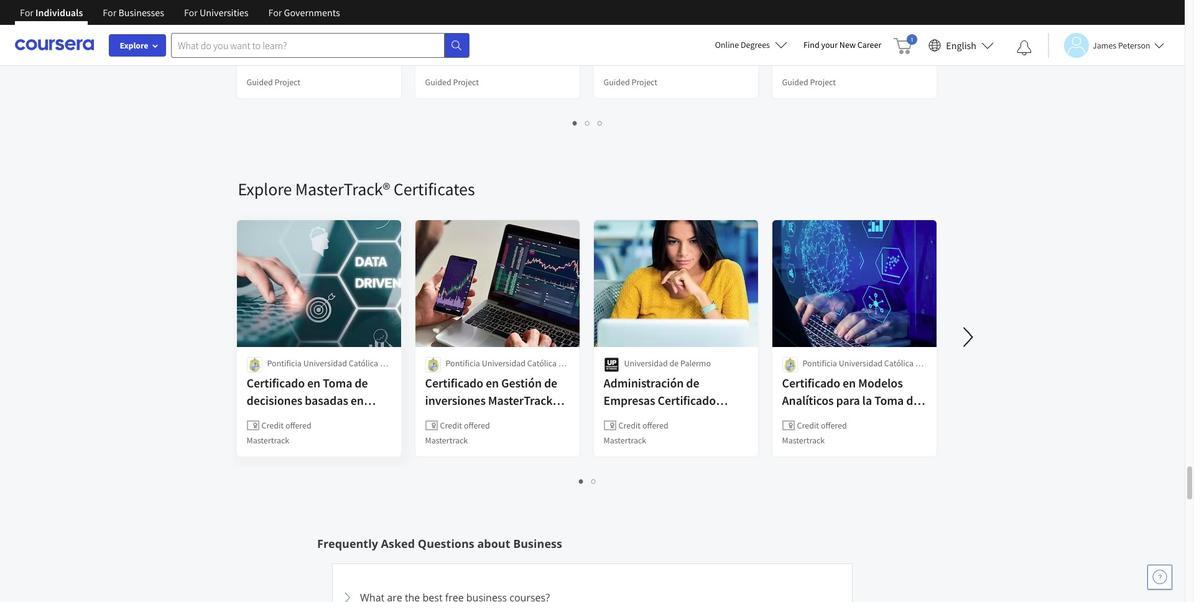 Task type: locate. For each thing, give the bounding box(es) containing it.
2 horizontal spatial pontificia universidad católica de chile
[[803, 358, 925, 381]]

list
[[238, 116, 938, 130], [238, 474, 938, 488]]

3 credit from the left
[[619, 420, 641, 431]]

pontificia universidad católica de chile up the basadas
[[267, 358, 389, 381]]

1 offered from the left
[[285, 420, 312, 431]]

guided project
[[247, 77, 301, 88], [425, 77, 479, 88], [604, 77, 658, 88], [782, 77, 836, 88]]

2 mastertrack from the left
[[425, 435, 468, 446]]

en up the para
[[843, 375, 856, 391]]

2 pontificia universidad católica de chile from the left
[[446, 358, 568, 381]]

0 horizontal spatial explore
[[120, 40, 148, 51]]

1 guided project from the left
[[247, 77, 301, 88]]

2 project from the left
[[453, 77, 479, 88]]

universidad for certificado en modelos analíticos para la toma de decisiones de negocio mastertrack® certificate
[[839, 358, 883, 369]]

4 credit from the left
[[797, 420, 819, 431]]

en inside certificado en gestión de inversiones mastertrack® certificate
[[486, 375, 499, 391]]

1 vertical spatial toma
[[875, 393, 904, 408]]

certificado inside certificado en modelos analíticos para la toma de decisiones de negocio mastertrack® certificate
[[782, 375, 841, 391]]

pontificia universidad católica de chile up inversiones
[[446, 358, 568, 381]]

pontificia for inversiones
[[446, 358, 480, 369]]

universidad for certificado en toma de decisiones basadas en datos mastertrack® certificate
[[303, 358, 347, 369]]

1 pontificia universidad católica de chile image from the left
[[247, 357, 262, 373]]

toma inside certificado en toma de decisiones basadas en datos mastertrack® certificate
[[323, 375, 352, 391]]

for for universities
[[184, 6, 198, 19]]

en up the basadas
[[307, 375, 321, 391]]

james
[[1093, 40, 1117, 51]]

mastertrack for certificado en gestión de inversiones mastertrack® certificate
[[425, 435, 468, 446]]

credit down empresas
[[619, 420, 641, 431]]

de
[[380, 358, 389, 369], [559, 358, 568, 369], [670, 358, 679, 369], [916, 358, 925, 369], [355, 375, 368, 391], [544, 375, 557, 391], [686, 375, 700, 391], [907, 393, 920, 408], [841, 410, 855, 426]]

project
[[275, 77, 301, 88], [453, 77, 479, 88], [632, 77, 658, 88], [810, 77, 836, 88]]

offered down empresas
[[643, 420, 669, 431]]

certificado up the decisiones
[[247, 375, 305, 391]]

chile up inversiones
[[446, 370, 464, 381]]

1 horizontal spatial with
[[689, 34, 713, 50]]

4 universidad from the left
[[839, 358, 883, 369]]

credit down analíticos
[[797, 420, 819, 431]]

1 católica from the left
[[349, 358, 378, 369]]

pontificia universidad católica de chile image for certificado en gestión de inversiones mastertrack® certificate
[[425, 357, 441, 373]]

0 vertical spatial ai:
[[463, 17, 477, 32]]

online degrees button
[[705, 31, 798, 58]]

guided down that
[[247, 77, 273, 88]]

guided project down product
[[425, 77, 479, 88]]

4 guided from the left
[[782, 77, 809, 88]]

credit offered down the decisiones
[[262, 420, 312, 431]]

2 inside explore mastertrack® certificates carousel element
[[592, 475, 597, 487]]

2 horizontal spatial católica
[[885, 358, 914, 369]]

blog
[[510, 34, 534, 50]]

guided project down prompts on the right top
[[604, 77, 658, 88]]

2 list from the top
[[238, 474, 938, 488]]

explore for explore
[[120, 40, 148, 51]]

1 mastertrack from the left
[[247, 435, 289, 446]]

project down prompts on the right top
[[632, 77, 658, 88]]

0 horizontal spatial with
[[314, 17, 338, 32]]

videos
[[886, 34, 921, 50]]

certificate
[[425, 410, 480, 426], [247, 427, 302, 443], [855, 427, 910, 443]]

1 vertical spatial 2 button
[[588, 474, 600, 488]]

coursera project network image
[[782, 0, 798, 14]]

with down beginners:
[[689, 34, 713, 50]]

1 button inside explore mastertrack® certificates carousel element
[[575, 474, 588, 488]]

0 vertical spatial explore
[[120, 40, 148, 51]]

3 guided from the left
[[604, 77, 630, 88]]

1 pontificia universidad católica de chile from the left
[[267, 358, 389, 381]]

offered down inversiones
[[464, 420, 490, 431]]

certificado
[[247, 375, 305, 391], [425, 375, 484, 391], [782, 375, 841, 391], [658, 393, 716, 408]]

1 vertical spatial explore
[[238, 178, 292, 200]]

1 vertical spatial 1
[[579, 475, 584, 487]]

2 for from the left
[[103, 6, 116, 19]]

with inside the marketing with generative ai: create images & videos
[[838, 17, 862, 32]]

project down product
[[453, 77, 479, 88]]

3 guided project from the left
[[604, 77, 658, 88]]

2
[[585, 117, 590, 129], [592, 475, 597, 487]]

1 for from the left
[[20, 6, 34, 19]]

pontificia universidad católica de chile
[[267, 358, 389, 381], [446, 358, 568, 381], [803, 358, 925, 381]]

1 vertical spatial ai:
[[782, 34, 796, 50]]

explore button
[[109, 34, 166, 57]]

1 pontificia from the left
[[267, 358, 302, 369]]

toma down modelos
[[875, 393, 904, 408]]

en inside certificado en modelos analíticos para la toma de decisiones de negocio mastertrack® certificate
[[843, 375, 856, 391]]

en
[[307, 375, 321, 391], [486, 375, 499, 391], [843, 375, 856, 391], [351, 393, 364, 408]]

3 chile from the left
[[803, 370, 821, 381]]

católica for modelos
[[885, 358, 914, 369]]

mastertrack down empresas
[[604, 435, 647, 446]]

decisiones
[[247, 393, 302, 408]]

4 project from the left
[[810, 77, 836, 88]]

coursera project network image up copywriting
[[247, 0, 262, 14]]

pontificia for decisiones
[[267, 358, 302, 369]]

2 credit from the left
[[440, 420, 462, 431]]

3 credit offered from the left
[[619, 420, 669, 431]]

3 mastertrack from the left
[[604, 435, 647, 446]]

2 chile from the left
[[446, 370, 464, 381]]

1 horizontal spatial pontificia
[[446, 358, 480, 369]]

chile for certificado en modelos analíticos para la toma de decisiones de negocio mastertrack® certificate
[[803, 370, 821, 381]]

ai: left find
[[782, 34, 796, 50]]

with inside copywriting with chatgpt: produce compelling copy that sells
[[314, 17, 338, 32]]

None search field
[[171, 33, 470, 58]]

1 guided from the left
[[247, 77, 273, 88]]

pontificia up inversiones
[[446, 358, 480, 369]]

credit offered down inversiones
[[440, 420, 490, 431]]

certificado down palermo
[[658, 393, 716, 408]]

about
[[477, 536, 510, 551]]

1 button
[[569, 116, 582, 130], [575, 474, 588, 488]]

universidad up modelos
[[839, 358, 883, 369]]

0 horizontal spatial pontificia universidad católica de chile
[[267, 358, 389, 381]]

1 horizontal spatial coursera project network image
[[425, 0, 441, 14]]

your
[[822, 39, 838, 50]]

for left universities
[[184, 6, 198, 19]]

3 coursera project network image from the left
[[604, 0, 619, 14]]

ai: up review
[[463, 17, 477, 32]]

mastertrack down "datos"
[[247, 435, 289, 446]]

0 horizontal spatial coursera project network image
[[247, 0, 262, 14]]

peterson
[[1119, 40, 1151, 51]]

0 horizontal spatial ai:
[[463, 17, 477, 32]]

explore inside dropdown button
[[120, 40, 148, 51]]

guided project for text
[[604, 77, 658, 88]]

mastertrack
[[247, 435, 289, 446], [425, 435, 468, 446], [604, 435, 647, 446], [782, 435, 825, 446]]

guided down product
[[425, 77, 451, 88]]

mastertrack® inside certificado en modelos analíticos para la toma de decisiones de negocio mastertrack® certificate
[[782, 427, 852, 443]]

0 vertical spatial list
[[238, 116, 938, 130]]

2 coursera project network image from the left
[[425, 0, 441, 14]]

mastertrack® inside certificado en gestión de inversiones mastertrack® certificate
[[488, 393, 558, 408]]

en for gestión
[[486, 375, 499, 391]]

new
[[840, 39, 856, 50]]

businesses
[[118, 6, 164, 19]]

3 universidad from the left
[[624, 358, 668, 369]]

3 pontificia from the left
[[803, 358, 837, 369]]

4 guided project from the left
[[782, 77, 836, 88]]

pontificia right pontificia universidad católica de chile image
[[803, 358, 837, 369]]

guided
[[247, 77, 273, 88], [425, 77, 451, 88], [604, 77, 630, 88], [782, 77, 809, 88]]

3 for from the left
[[184, 6, 198, 19]]

2 pontificia from the left
[[446, 358, 480, 369]]

chile up the decisiones
[[267, 370, 286, 381]]

guided down find
[[782, 77, 809, 88]]

shopping cart: 1 item image
[[894, 34, 918, 54]]

4 offered from the left
[[821, 420, 847, 431]]

credit offered down empresas
[[619, 420, 669, 431]]

0 horizontal spatial toma
[[323, 375, 352, 391]]

What do you want to learn? text field
[[171, 33, 445, 58]]

1 horizontal spatial ai:
[[782, 34, 796, 50]]

1 horizontal spatial certificate
[[425, 410, 480, 426]]

decisiones
[[782, 410, 839, 426]]

credit for administración de empresas certificado mastertrack®
[[619, 420, 641, 431]]

guided project down find
[[782, 77, 836, 88]]

pontificia universidad católica de chile for gestión
[[446, 358, 568, 381]]

certificado en gestión de inversiones mastertrack® certificate
[[425, 375, 558, 426]]

1 horizontal spatial toma
[[875, 393, 904, 408]]

individuals
[[36, 6, 83, 19]]

project for compelling
[[275, 77, 301, 88]]

2 horizontal spatial coursera project network image
[[604, 0, 619, 14]]

pontificia universidad católica de chile up la
[[803, 358, 925, 381]]

1 universidad from the left
[[303, 358, 347, 369]]

en right the basadas
[[351, 393, 364, 408]]

coursera project network image up google
[[604, 0, 619, 14]]

with up compelling
[[314, 17, 338, 32]]

universidad up the administración
[[624, 358, 668, 369]]

4 credit offered from the left
[[797, 420, 847, 431]]

1 horizontal spatial 2
[[592, 475, 597, 487]]

google bard for beginners: text generation with prompts
[[604, 17, 745, 67]]

certificado up analíticos
[[782, 375, 841, 391]]

certificado up inversiones
[[425, 375, 484, 391]]

marketing
[[782, 17, 836, 32]]

1 for 2 "button" in the explore mastertrack® certificates carousel element
[[579, 475, 584, 487]]

2 pontificia universidad católica de chile image from the left
[[425, 357, 441, 373]]

analíticos
[[782, 393, 834, 408]]

1 credit offered from the left
[[262, 420, 312, 431]]

pontificia
[[267, 358, 302, 369], [446, 358, 480, 369], [803, 358, 837, 369]]

católica
[[349, 358, 378, 369], [527, 358, 557, 369], [885, 358, 914, 369]]

chile for certificado en toma de decisiones basadas en datos mastertrack® certificate
[[267, 370, 286, 381]]

1 horizontal spatial explore
[[238, 178, 292, 200]]

project down sells
[[275, 77, 301, 88]]

asked
[[381, 536, 415, 551]]

3 católica from the left
[[885, 358, 914, 369]]

empresas
[[604, 393, 655, 408]]

1
[[573, 117, 578, 129], [579, 475, 584, 487]]

3 project from the left
[[632, 77, 658, 88]]

0 horizontal spatial chile
[[267, 370, 286, 381]]

degrees
[[741, 39, 770, 50]]

0 vertical spatial 1
[[573, 117, 578, 129]]

pontificia up the decisiones
[[267, 358, 302, 369]]

1 list from the top
[[238, 116, 938, 130]]

1 inside explore mastertrack® certificates carousel element
[[579, 475, 584, 487]]

credit offered for mastertrack®
[[619, 420, 669, 431]]

credit down the decisiones
[[262, 420, 284, 431]]

for up produce
[[268, 6, 282, 19]]

1 horizontal spatial 1
[[579, 475, 584, 487]]

0 vertical spatial 2
[[585, 117, 590, 129]]

certificate down inversiones
[[425, 410, 480, 426]]

that
[[247, 52, 271, 67]]

pontificia universidad católica de chile image up inversiones
[[425, 357, 441, 373]]

credit offered down analíticos
[[797, 420, 847, 431]]

with up the 'images'
[[838, 17, 862, 32]]

post
[[537, 34, 560, 50]]

2 horizontal spatial with
[[838, 17, 862, 32]]

1 horizontal spatial pontificia universidad católica de chile image
[[425, 357, 441, 373]]

toma up the basadas
[[323, 375, 352, 391]]

2 horizontal spatial pontificia
[[803, 358, 837, 369]]

0 horizontal spatial pontificia
[[267, 358, 302, 369]]

chile for certificado en gestión de inversiones mastertrack® certificate
[[446, 370, 464, 381]]

certificate down negocio
[[855, 427, 910, 443]]

offered for decisiones
[[285, 420, 312, 431]]

project for product
[[453, 77, 479, 88]]

offered down the para
[[821, 420, 847, 431]]

3 offered from the left
[[643, 420, 669, 431]]

a
[[520, 17, 527, 32]]

pontificia universidad católica de chile for modelos
[[803, 358, 925, 381]]

pontificia universidad católica de chile image
[[247, 357, 262, 373], [425, 357, 441, 373]]

images
[[835, 34, 873, 50]]

universidad for certificado en gestión de inversiones mastertrack® certificate
[[482, 358, 526, 369]]

mastertrack for certificado en modelos analíticos para la toma de decisiones de negocio mastertrack® certificate
[[782, 435, 825, 446]]

2 horizontal spatial certificate
[[855, 427, 910, 443]]

0 vertical spatial 1 button
[[569, 116, 582, 130]]

frequently asked questions about business
[[317, 536, 562, 551]]

en left gestión
[[486, 375, 499, 391]]

0 vertical spatial toma
[[323, 375, 352, 391]]

0 horizontal spatial pontificia universidad católica de chile image
[[247, 357, 262, 373]]

credit down inversiones
[[440, 420, 462, 431]]

1 horizontal spatial chile
[[446, 370, 464, 381]]

4 mastertrack from the left
[[782, 435, 825, 446]]

for left individuals
[[20, 6, 34, 19]]

1 vertical spatial list
[[238, 474, 938, 488]]

pontificia universidad católica de chile image up the decisiones
[[247, 357, 262, 373]]

1 vertical spatial 1 button
[[575, 474, 588, 488]]

1 horizontal spatial pontificia universidad católica de chile
[[446, 358, 568, 381]]

0 horizontal spatial católica
[[349, 358, 378, 369]]

offered
[[285, 420, 312, 431], [464, 420, 490, 431], [643, 420, 669, 431], [821, 420, 847, 431]]

generative
[[864, 17, 922, 32]]

4 for from the left
[[268, 6, 282, 19]]

1 vertical spatial 2
[[592, 475, 597, 487]]

2 horizontal spatial chile
[[803, 370, 821, 381]]

with
[[314, 17, 338, 32], [838, 17, 862, 32], [689, 34, 713, 50]]

ai:
[[463, 17, 477, 32], [782, 34, 796, 50]]

mastertrack® inside certificado en toma de decisiones basadas en datos mastertrack® certificate
[[278, 410, 348, 426]]

text
[[604, 34, 626, 50]]

explore
[[120, 40, 148, 51], [238, 178, 292, 200]]

2 universidad from the left
[[482, 358, 526, 369]]

de inside certificado en toma de decisiones basadas en datos mastertrack® certificate
[[355, 375, 368, 391]]

coursera project network image
[[247, 0, 262, 14], [425, 0, 441, 14], [604, 0, 619, 14]]

en for toma
[[307, 375, 321, 391]]

offered for inversiones
[[464, 420, 490, 431]]

certificado inside administración de empresas certificado mastertrack®
[[658, 393, 716, 408]]

compelling
[[293, 34, 354, 50]]

modelos
[[859, 375, 903, 391]]

universidad up gestión
[[482, 358, 526, 369]]

1 chile from the left
[[267, 370, 286, 381]]

2 offered from the left
[[464, 420, 490, 431]]

2 católica from the left
[[527, 358, 557, 369]]

2 guided project from the left
[[425, 77, 479, 88]]

coursera project network image up jasper
[[425, 0, 441, 14]]

0 horizontal spatial certificate
[[247, 427, 302, 443]]

credit offered
[[262, 420, 312, 431], [440, 420, 490, 431], [619, 420, 669, 431], [797, 420, 847, 431]]

certificado inside certificado en gestión de inversiones mastertrack® certificate
[[425, 375, 484, 391]]

certificado inside certificado en toma de decisiones basadas en datos mastertrack® certificate
[[247, 375, 305, 391]]

frequently
[[317, 536, 378, 551]]

jasper ai: writing a product review blog post
[[425, 17, 560, 50]]

mastertrack down decisiones
[[782, 435, 825, 446]]

2 guided from the left
[[425, 77, 451, 88]]

list item
[[332, 564, 853, 602]]

mastertrack down inversiones
[[425, 435, 468, 446]]

online
[[715, 39, 739, 50]]

project down your
[[810, 77, 836, 88]]

guided down prompts on the right top
[[604, 77, 630, 88]]

credit for certificado en modelos analíticos para la toma de decisiones de negocio mastertrack® certificate
[[797, 420, 819, 431]]

1 credit from the left
[[262, 420, 284, 431]]

offered for mastertrack®
[[643, 420, 669, 431]]

english button
[[924, 25, 999, 65]]

for left businesses
[[103, 6, 116, 19]]

guided project down sells
[[247, 77, 301, 88]]

2 for 2 "button" in the explore mastertrack® certificates carousel element
[[592, 475, 597, 487]]

1 project from the left
[[275, 77, 301, 88]]

ai: inside jasper ai: writing a product review blog post
[[463, 17, 477, 32]]

offered down the decisiones
[[285, 420, 312, 431]]

english
[[946, 39, 977, 51]]

0 horizontal spatial 2
[[585, 117, 590, 129]]

next slide image
[[953, 322, 983, 352]]

0 horizontal spatial 1
[[573, 117, 578, 129]]

for for governments
[[268, 6, 282, 19]]

product
[[425, 34, 467, 50]]

datos
[[247, 410, 276, 426]]

3 pontificia universidad católica de chile from the left
[[803, 358, 925, 381]]

banner navigation
[[10, 0, 350, 34]]

2 credit offered from the left
[[440, 420, 490, 431]]

universidad up the basadas
[[303, 358, 347, 369]]

administración de empresas certificado mastertrack®
[[604, 375, 716, 426]]

chile right pontificia universidad católica de chile image
[[803, 370, 821, 381]]

1 horizontal spatial católica
[[527, 358, 557, 369]]

universidad
[[303, 358, 347, 369], [482, 358, 526, 369], [624, 358, 668, 369], [839, 358, 883, 369]]

certificate down "datos"
[[247, 427, 302, 443]]

chile
[[267, 370, 286, 381], [446, 370, 464, 381], [803, 370, 821, 381]]

basadas
[[305, 393, 348, 408]]

1 button for top 2 "button"
[[569, 116, 582, 130]]



Task type: describe. For each thing, give the bounding box(es) containing it.
&
[[876, 34, 883, 50]]

guided for jasper ai: writing a product review blog post
[[425, 77, 451, 88]]

for businesses
[[103, 6, 164, 19]]

james peterson
[[1093, 40, 1151, 51]]

explore for explore mastertrack® certificates
[[238, 178, 292, 200]]

certificado for para
[[782, 375, 841, 391]]

for universities
[[184, 6, 249, 19]]

coursera project network image for google
[[604, 0, 619, 14]]

1 coursera project network image from the left
[[247, 0, 262, 14]]

credit offered for para
[[797, 420, 847, 431]]

find
[[804, 39, 820, 50]]

for for individuals
[[20, 6, 34, 19]]

guided project for create
[[782, 77, 836, 88]]

certificate inside certificado en modelos analíticos para la toma de decisiones de negocio mastertrack® certificate
[[855, 427, 910, 443]]

with for marketing
[[838, 17, 862, 32]]

jasper
[[425, 17, 461, 32]]

mastertrack for certificado en toma de decisiones basadas en datos mastertrack® certificate
[[247, 435, 289, 446]]

certificates
[[394, 178, 475, 200]]

universidad de palermo
[[624, 358, 711, 369]]

1 for top 2 "button"
[[573, 117, 578, 129]]

1 button for 2 "button" in the explore mastertrack® certificates carousel element
[[575, 474, 588, 488]]

for
[[671, 17, 686, 32]]

find your new career link
[[798, 37, 888, 53]]

explore mastertrack® certificates
[[238, 178, 475, 200]]

pontificia for para
[[803, 358, 837, 369]]

negocio
[[857, 410, 900, 426]]

guided project for product
[[425, 77, 479, 88]]

copywriting
[[247, 17, 311, 32]]

show notifications image
[[1017, 40, 1032, 55]]

marketing with generative ai: create images & videos
[[782, 17, 922, 50]]

coursera image
[[15, 35, 94, 55]]

offered for para
[[821, 420, 847, 431]]

certificado en modelos analíticos para la toma de decisiones de negocio mastertrack® certificate
[[782, 375, 920, 443]]

2 button inside explore mastertrack® certificates carousel element
[[588, 474, 600, 488]]

beginners:
[[689, 17, 745, 32]]

mastertrack® inside administración de empresas certificado mastertrack®
[[604, 410, 674, 426]]

credit for certificado en toma de decisiones basadas en datos mastertrack® certificate
[[262, 420, 284, 431]]

gestión
[[502, 375, 542, 391]]

administración
[[604, 375, 684, 391]]

copy
[[356, 34, 383, 50]]

prompts
[[604, 52, 649, 67]]

certificado for decisiones
[[247, 375, 305, 391]]

copywriting with chatgpt: produce compelling copy that sells
[[247, 17, 389, 67]]

chevron right image
[[340, 590, 355, 602]]

questions
[[418, 536, 475, 551]]

palermo
[[681, 358, 711, 369]]

for individuals
[[20, 6, 83, 19]]

certificate inside certificado en toma de decisiones basadas en datos mastertrack® certificate
[[247, 427, 302, 443]]

list inside explore mastertrack® certificates carousel element
[[238, 474, 938, 488]]

toma inside certificado en modelos analíticos para la toma de decisiones de negocio mastertrack® certificate
[[875, 393, 904, 408]]

la
[[863, 393, 872, 408]]

find your new career
[[804, 39, 882, 50]]

bard
[[643, 17, 669, 32]]

guided for google bard for beginners: text generation with prompts
[[604, 77, 630, 88]]

create
[[798, 34, 833, 50]]

with inside google bard for beginners: text generation with prompts
[[689, 34, 713, 50]]

católica for toma
[[349, 358, 378, 369]]

help center image
[[1153, 570, 1168, 585]]

career
[[858, 39, 882, 50]]

project for text
[[632, 77, 658, 88]]

3
[[598, 117, 603, 129]]

credit for certificado en gestión de inversiones mastertrack® certificate
[[440, 420, 462, 431]]

for for businesses
[[103, 6, 116, 19]]

pontificia universidad católica de chile for toma
[[267, 358, 389, 381]]

business
[[513, 536, 562, 551]]

mastertrack for administración de empresas certificado mastertrack®
[[604, 435, 647, 446]]

certificado for inversiones
[[425, 375, 484, 391]]

review
[[470, 34, 508, 50]]

universidad de palermo image
[[604, 357, 619, 373]]

guided for copywriting with chatgpt: produce compelling copy that sells
[[247, 77, 273, 88]]

2 for top 2 "button"
[[585, 117, 590, 129]]

católica for gestión
[[527, 358, 557, 369]]

writing
[[479, 17, 518, 32]]

for governments
[[268, 6, 340, 19]]

0 vertical spatial 2 button
[[582, 116, 594, 130]]

online degrees
[[715, 39, 770, 50]]

governments
[[284, 6, 340, 19]]

sells
[[273, 52, 298, 67]]

ai: inside the marketing with generative ai: create images & videos
[[782, 34, 796, 50]]

de inside administración de empresas certificado mastertrack®
[[686, 375, 700, 391]]

credit offered for inversiones
[[440, 420, 490, 431]]

james peterson button
[[1048, 33, 1164, 58]]

para
[[836, 393, 860, 408]]

generation
[[628, 34, 687, 50]]

with for copywriting
[[314, 17, 338, 32]]

produce
[[247, 34, 291, 50]]

inversiones
[[425, 393, 486, 408]]

pontificia universidad católica de chile image for certificado en toma de decisiones basadas en datos mastertrack® certificate
[[247, 357, 262, 373]]

en for modelos
[[843, 375, 856, 391]]

certificate inside certificado en gestión de inversiones mastertrack® certificate
[[425, 410, 480, 426]]

universities
[[200, 6, 249, 19]]

pontificia universidad católica de chile image
[[782, 357, 798, 373]]

explore mastertrack® certificates carousel element
[[232, 141, 1194, 499]]

guided project for compelling
[[247, 77, 301, 88]]

coursera project network image for jasper
[[425, 0, 441, 14]]

project for create
[[810, 77, 836, 88]]

credit offered for decisiones
[[262, 420, 312, 431]]

guided for marketing with generative ai: create images & videos
[[782, 77, 809, 88]]

google
[[604, 17, 641, 32]]

de inside certificado en gestión de inversiones mastertrack® certificate
[[544, 375, 557, 391]]

3 button
[[594, 116, 607, 130]]

chatgpt:
[[340, 17, 389, 32]]

certificado en toma de decisiones basadas en datos mastertrack® certificate
[[247, 375, 368, 443]]



Task type: vqa. For each thing, say whether or not it's contained in the screenshot.


